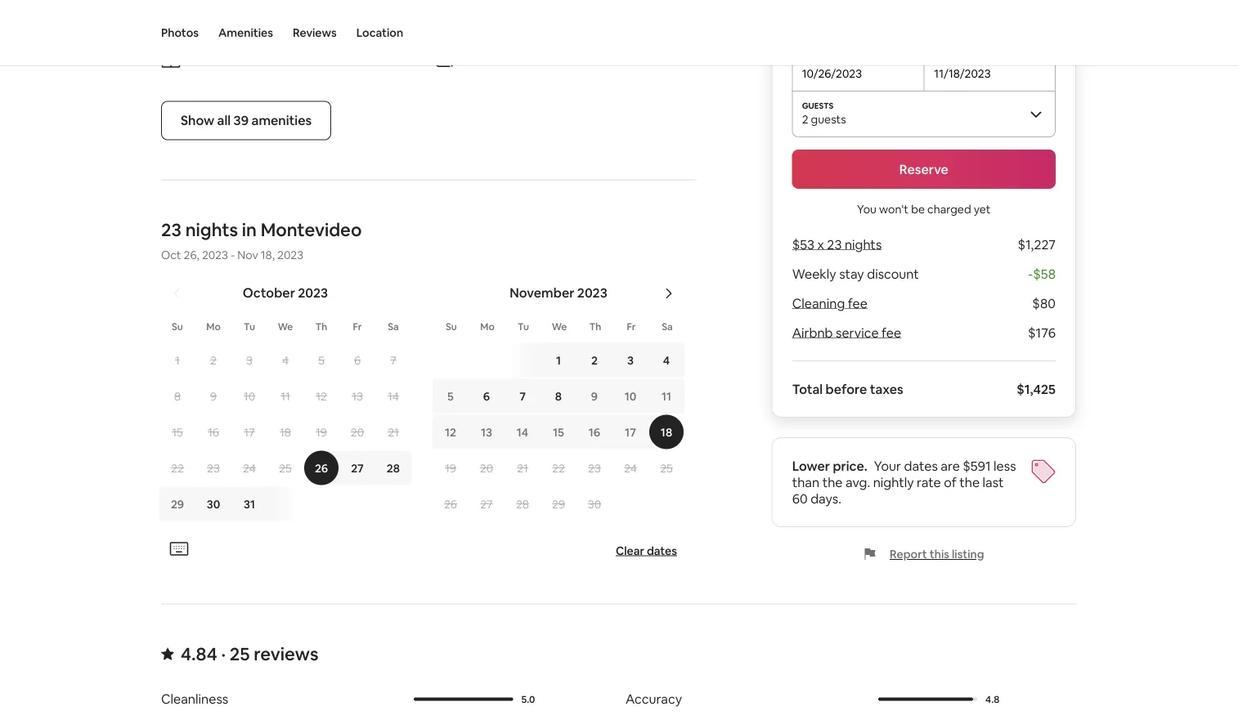 Task type: describe. For each thing, give the bounding box(es) containing it.
location
[[356, 25, 403, 40]]

1 horizontal spatial 7
[[520, 389, 526, 404]]

this
[[930, 547, 950, 562]]

1 vertical spatial 27 button
[[469, 487, 505, 522]]

16 for 2nd 16 button from right
[[208, 425, 219, 440]]

14 for left 14 button
[[388, 389, 399, 404]]

2 mo from the left
[[480, 320, 495, 333]]

1 22 button from the left
[[160, 451, 196, 486]]

0 horizontal spatial 25
[[230, 643, 250, 666]]

$1,227
[[1018, 236, 1056, 253]]

2 3 button from the left
[[613, 343, 649, 378]]

2 25 button from the left
[[649, 451, 685, 486]]

of
[[944, 474, 957, 491]]

dates for clear
[[647, 544, 677, 558]]

16 for second 16 button from the left
[[589, 425, 601, 440]]

reviews
[[254, 643, 319, 666]]

2 fr from the left
[[627, 320, 636, 333]]

2 17 from the left
[[625, 425, 636, 440]]

0 horizontal spatial 27
[[351, 461, 364, 476]]

1 4 button from the left
[[268, 343, 304, 378]]

charged
[[928, 202, 972, 217]]

cleanliness
[[161, 691, 228, 708]]

1 horizontal spatial 19 button
[[433, 451, 469, 486]]

2 tu from the left
[[518, 320, 529, 333]]

0 horizontal spatial 27 button
[[340, 451, 376, 486]]

cleaning fee button
[[792, 295, 868, 312]]

0 vertical spatial 5
[[318, 353, 325, 368]]

lower
[[792, 458, 830, 475]]

pets allowed
[[194, 17, 269, 34]]

60
[[792, 490, 808, 507]]

1 vertical spatial 20
[[480, 461, 493, 476]]

29 for second 29 button from the right
[[171, 497, 184, 512]]

be
[[911, 202, 925, 217]]

all
[[217, 112, 231, 129]]

1 vertical spatial 7 button
[[505, 379, 541, 414]]

allowed
[[223, 17, 269, 34]]

$53 x 23 nights
[[792, 236, 882, 253]]

$1,425
[[1017, 381, 1056, 398]]

1 10 from the left
[[244, 389, 255, 404]]

your
[[874, 458, 902, 475]]

$80
[[1033, 295, 1056, 312]]

0 horizontal spatial 5 button
[[304, 343, 340, 378]]

13 for top 13 button
[[352, 389, 363, 404]]

- inside 23 nights in montevideo oct 26, 2023 - nov 18, 2023
[[231, 247, 235, 262]]

2 sa from the left
[[662, 320, 673, 333]]

1 sa from the left
[[388, 320, 399, 333]]

1 the from the left
[[823, 474, 843, 491]]

reserve
[[900, 161, 949, 178]]

nights inside 23 nights in montevideo oct 26, 2023 - nov 18, 2023
[[185, 218, 238, 242]]

you won't be charged yet
[[857, 202, 991, 217]]

6 for the bottommost 6 button
[[483, 389, 490, 404]]

0 horizontal spatial 14 button
[[376, 379, 412, 414]]

26 for the rightmost 26 button
[[444, 497, 457, 512]]

1 horizontal spatial 13 button
[[469, 415, 505, 450]]

1 horizontal spatial 21 button
[[505, 451, 541, 486]]

1 24 button from the left
[[232, 451, 268, 486]]

$53
[[792, 236, 815, 253]]

location button
[[356, 0, 403, 65]]

calendar application
[[142, 267, 1239, 559]]

clear
[[616, 544, 645, 558]]

5.0
[[522, 693, 535, 706]]

report
[[890, 547, 928, 562]]

your dates are $591 less than the avg. nightly rate of the last 60 days.
[[792, 458, 1017, 507]]

0 vertical spatial 21
[[388, 425, 399, 440]]

1 30 from the left
[[207, 497, 220, 512]]

listing
[[952, 547, 985, 562]]

0 horizontal spatial 7 button
[[376, 343, 412, 378]]

2 15 button from the left
[[541, 415, 577, 450]]

15 for 2nd "15" button from right
[[172, 425, 183, 440]]

carbon monoxide alarm
[[468, 50, 612, 67]]

1 10 button from the left
[[232, 379, 268, 414]]

2 24 button from the left
[[613, 451, 649, 486]]

clear dates
[[616, 544, 677, 558]]

2 th from the left
[[590, 320, 602, 333]]

1 8 button from the left
[[160, 379, 196, 414]]

photos button
[[161, 0, 199, 65]]

1 18 button from the left
[[268, 415, 304, 450]]

0 vertical spatial 6 button
[[340, 343, 376, 378]]

guests
[[811, 112, 847, 127]]

alarm
[[579, 50, 612, 67]]

1 horizontal spatial 20 button
[[469, 451, 505, 486]]

0 vertical spatial fee
[[848, 295, 868, 312]]

reviews
[[293, 25, 337, 40]]

31
[[244, 497, 255, 512]]

1 horizontal spatial 14 button
[[505, 415, 541, 450]]

service
[[836, 324, 879, 341]]

show all 39 amenities
[[181, 112, 312, 129]]

amenities button
[[218, 0, 273, 65]]

reserve button
[[792, 150, 1056, 189]]

0 horizontal spatial 12 button
[[304, 379, 340, 414]]

days.
[[811, 490, 842, 507]]

2 24 from the left
[[624, 461, 637, 476]]

total before taxes
[[792, 381, 904, 398]]

less
[[994, 458, 1017, 475]]

pets
[[194, 17, 220, 34]]

avg.
[[846, 474, 871, 491]]

1 17 button from the left
[[232, 415, 268, 450]]

1 horizontal spatial -
[[1029, 265, 1033, 282]]

1 horizontal spatial 2
[[592, 353, 598, 368]]

x
[[818, 236, 825, 253]]

2023 right 18,
[[277, 247, 304, 262]]

·
[[221, 643, 226, 666]]

2 2 button from the left
[[577, 343, 613, 378]]

14 for the rightmost 14 button
[[517, 425, 529, 440]]

nightly
[[873, 474, 914, 491]]

airbnb
[[792, 324, 833, 341]]

rate
[[917, 474, 941, 491]]

photos
[[161, 25, 199, 40]]

2 su from the left
[[446, 320, 457, 333]]

10/26/2023
[[802, 66, 862, 81]]

airbnb service fee
[[792, 324, 902, 341]]

3 for first 3 button from the right
[[628, 353, 634, 368]]

8 for second 8 button from the left
[[555, 389, 562, 404]]

1 su from the left
[[172, 320, 183, 333]]

0 horizontal spatial 28 button
[[376, 451, 412, 486]]

lower price.
[[792, 458, 868, 475]]

cleaning fee
[[792, 295, 868, 312]]

4.8
[[986, 693, 1000, 706]]

won't
[[879, 202, 909, 217]]

8 for first 8 button from the left
[[174, 389, 181, 404]]

total
[[792, 381, 823, 398]]

0 horizontal spatial 20 button
[[340, 415, 376, 450]]

11 for second 11 button
[[662, 389, 672, 404]]

before
[[826, 381, 867, 398]]

2023 right november
[[577, 285, 608, 301]]

carbon
[[468, 50, 513, 67]]

2 4 button from the left
[[649, 343, 685, 378]]

report this listing button
[[864, 547, 985, 562]]

2 8 button from the left
[[541, 379, 577, 414]]

0 horizontal spatial 21 button
[[376, 415, 412, 450]]

0 vertical spatial 12
[[316, 389, 327, 404]]

2 23 button from the left
[[577, 451, 613, 486]]

1 29 button from the left
[[160, 487, 196, 522]]

report this listing
[[890, 547, 985, 562]]

2 16 button from the left
[[577, 415, 613, 450]]

elevator
[[194, 50, 243, 67]]

airbnb service fee button
[[792, 324, 902, 341]]

you
[[857, 202, 877, 217]]

clear dates button
[[609, 537, 684, 565]]

1 17 from the left
[[244, 425, 255, 440]]

2 10 from the left
[[625, 389, 637, 404]]

18,
[[261, 247, 275, 262]]

1 horizontal spatial 25
[[279, 461, 292, 476]]

discount
[[867, 265, 919, 282]]

monoxide
[[516, 50, 576, 67]]

0 vertical spatial 7
[[390, 353, 397, 368]]

23 nights in montevideo oct 26, 2023 - nov 18, 2023
[[161, 218, 362, 262]]

1 horizontal spatial fee
[[882, 324, 902, 341]]

0 vertical spatial 19
[[316, 425, 327, 440]]

1 vertical spatial 28 button
[[505, 487, 541, 522]]

0 vertical spatial 13 button
[[340, 379, 376, 414]]



Task type: locate. For each thing, give the bounding box(es) containing it.
1 horizontal spatial mo
[[480, 320, 495, 333]]

0 vertical spatial 12 button
[[304, 379, 340, 414]]

november
[[510, 285, 575, 301]]

0 vertical spatial 28 button
[[376, 451, 412, 486]]

0 horizontal spatial 29 button
[[160, 487, 196, 522]]

2 9 button from the left
[[577, 379, 613, 414]]

2 29 from the left
[[552, 497, 565, 512]]

0 horizontal spatial 10
[[244, 389, 255, 404]]

1 vertical spatial 26
[[444, 497, 457, 512]]

16
[[208, 425, 219, 440], [589, 425, 601, 440]]

2 11 from the left
[[662, 389, 672, 404]]

12
[[316, 389, 327, 404], [445, 425, 456, 440]]

16 button
[[196, 415, 232, 450], [577, 415, 613, 450]]

tu down october
[[244, 320, 255, 333]]

are
[[941, 458, 960, 475]]

9
[[210, 389, 217, 404], [591, 389, 598, 404]]

1 horizontal spatial 21
[[517, 461, 528, 476]]

1 horizontal spatial 29
[[552, 497, 565, 512]]

4.84 · 25 reviews
[[181, 643, 319, 666]]

1 horizontal spatial 5 button
[[433, 379, 469, 414]]

0 horizontal spatial 16 button
[[196, 415, 232, 450]]

than
[[792, 474, 820, 491]]

1 horizontal spatial tu
[[518, 320, 529, 333]]

13 for 13 button to the right
[[481, 425, 492, 440]]

30 button
[[196, 487, 232, 522], [577, 487, 613, 522]]

1 horizontal spatial 5
[[448, 389, 454, 404]]

14 button
[[376, 379, 412, 414], [505, 415, 541, 450]]

1 fr from the left
[[353, 320, 362, 333]]

the left avg.
[[823, 474, 843, 491]]

2023 right 26,
[[202, 247, 228, 262]]

1 horizontal spatial 27 button
[[469, 487, 505, 522]]

nov
[[237, 247, 258, 262]]

1 horizontal spatial sa
[[662, 320, 673, 333]]

- down $1,227
[[1029, 265, 1033, 282]]

0 horizontal spatial 2
[[210, 353, 217, 368]]

th down october 2023
[[316, 320, 327, 333]]

1 15 button from the left
[[160, 415, 196, 450]]

0 vertical spatial 20 button
[[340, 415, 376, 450]]

$176
[[1028, 324, 1056, 341]]

su
[[172, 320, 183, 333], [446, 320, 457, 333]]

1 25 button from the left
[[268, 451, 304, 486]]

dates inside your dates are $591 less than the avg. nightly rate of the last 60 days.
[[904, 458, 938, 475]]

1 16 from the left
[[208, 425, 219, 440]]

0 horizontal spatial 9 button
[[196, 379, 232, 414]]

october 2023
[[243, 285, 328, 301]]

0 vertical spatial 5 button
[[304, 343, 340, 378]]

1 11 button from the left
[[268, 379, 304, 414]]

7 button
[[376, 343, 412, 378], [505, 379, 541, 414]]

price.
[[833, 458, 868, 475]]

30 button up clear dates "button"
[[577, 487, 613, 522]]

1 vertical spatial 14
[[517, 425, 529, 440]]

2 16 from the left
[[589, 425, 601, 440]]

the
[[823, 474, 843, 491], [960, 474, 980, 491]]

1 vertical spatial 6 button
[[469, 379, 505, 414]]

we down october 2023
[[278, 320, 293, 333]]

23
[[161, 218, 182, 242], [827, 236, 842, 253], [207, 461, 220, 476], [588, 461, 601, 476]]

1 horizontal spatial 30 button
[[577, 487, 613, 522]]

fee
[[848, 295, 868, 312], [882, 324, 902, 341]]

1 horizontal spatial 17 button
[[613, 415, 649, 450]]

5
[[318, 353, 325, 368], [448, 389, 454, 404]]

0 horizontal spatial 18 button
[[268, 415, 304, 450]]

0 horizontal spatial 8 button
[[160, 379, 196, 414]]

1 3 from the left
[[246, 353, 253, 368]]

28 for the "28" button to the left
[[387, 461, 400, 476]]

stay
[[840, 265, 864, 282]]

0 horizontal spatial sa
[[388, 320, 399, 333]]

1 30 button from the left
[[196, 487, 232, 522]]

0 horizontal spatial 13 button
[[340, 379, 376, 414]]

1 29 from the left
[[171, 497, 184, 512]]

1 vertical spatial -
[[1029, 265, 1033, 282]]

1 horizontal spatial 20
[[480, 461, 493, 476]]

1 horizontal spatial 30
[[588, 497, 601, 512]]

11 for first 11 button from left
[[281, 389, 290, 404]]

4.8 out of 5.0 image
[[879, 698, 978, 702], [879, 698, 974, 702]]

1 8 from the left
[[174, 389, 181, 404]]

2 18 button from the left
[[649, 415, 685, 450]]

1 16 button from the left
[[196, 415, 232, 450]]

the right of
[[960, 474, 980, 491]]

1 vertical spatial 5 button
[[433, 379, 469, 414]]

1 horizontal spatial 13
[[481, 425, 492, 440]]

2 30 button from the left
[[577, 487, 613, 522]]

24 button
[[232, 451, 268, 486], [613, 451, 649, 486]]

1 horizontal spatial 7 button
[[505, 379, 541, 414]]

- left nov
[[231, 247, 235, 262]]

2023 right october
[[298, 285, 328, 301]]

10 button
[[232, 379, 268, 414], [613, 379, 649, 414]]

1 vertical spatial 13
[[481, 425, 492, 440]]

weekly stay discount
[[792, 265, 919, 282]]

2 30 from the left
[[588, 497, 601, 512]]

30 button left the 31
[[196, 487, 232, 522]]

0 horizontal spatial 26 button
[[304, 451, 340, 486]]

last
[[983, 474, 1004, 491]]

29
[[171, 497, 184, 512], [552, 497, 565, 512]]

weekly
[[792, 265, 837, 282]]

nights
[[185, 218, 238, 242], [845, 236, 882, 253]]

cleaning
[[792, 295, 845, 312]]

39
[[234, 112, 249, 129]]

5.0 out of 5.0 image
[[414, 698, 513, 702], [414, 698, 513, 702]]

1 horizontal spatial 1 button
[[507, 343, 577, 378]]

6
[[354, 353, 361, 368], [483, 389, 490, 404]]

1 horizontal spatial 8
[[555, 389, 562, 404]]

1 horizontal spatial th
[[590, 320, 602, 333]]

1 horizontal spatial 27
[[481, 497, 493, 512]]

18
[[280, 425, 291, 440], [661, 425, 673, 440]]

0 horizontal spatial 19 button
[[304, 415, 340, 450]]

19 button
[[304, 415, 340, 450], [433, 451, 469, 486]]

reviews button
[[293, 0, 337, 65]]

2 horizontal spatial 25
[[660, 461, 673, 476]]

17
[[244, 425, 255, 440], [625, 425, 636, 440]]

1 24 from the left
[[243, 461, 256, 476]]

yet
[[974, 202, 991, 217]]

montevideo
[[261, 218, 362, 242]]

2 17 button from the left
[[613, 415, 649, 450]]

$591
[[963, 458, 991, 475]]

0 horizontal spatial 25 button
[[268, 451, 304, 486]]

1 vertical spatial 21
[[517, 461, 528, 476]]

1 horizontal spatial 17
[[625, 425, 636, 440]]

1 horizontal spatial 15
[[553, 425, 564, 440]]

2 9 from the left
[[591, 389, 598, 404]]

1 23 button from the left
[[196, 451, 232, 486]]

1 horizontal spatial 9 button
[[577, 379, 613, 414]]

1 4 from the left
[[282, 353, 289, 368]]

13
[[352, 389, 363, 404], [481, 425, 492, 440]]

0 vertical spatial 28
[[387, 461, 400, 476]]

2 guests
[[802, 112, 847, 127]]

0 vertical spatial 26 button
[[304, 451, 340, 486]]

oct
[[161, 247, 181, 262]]

1 horizontal spatial 4
[[663, 353, 670, 368]]

$58
[[1033, 265, 1056, 282]]

27 button
[[340, 451, 376, 486], [469, 487, 505, 522]]

0 vertical spatial 7 button
[[376, 343, 412, 378]]

0 vertical spatial 14 button
[[376, 379, 412, 414]]

1 th from the left
[[316, 320, 327, 333]]

1 horizontal spatial 3
[[628, 353, 634, 368]]

nights up 26,
[[185, 218, 238, 242]]

1 vertical spatial dates
[[647, 544, 677, 558]]

0 horizontal spatial 13
[[352, 389, 363, 404]]

0 horizontal spatial 6
[[354, 353, 361, 368]]

accuracy
[[626, 691, 682, 708]]

1 horizontal spatial 9
[[591, 389, 598, 404]]

show all 39 amenities button
[[161, 101, 331, 140]]

26,
[[184, 247, 200, 262]]

21
[[388, 425, 399, 440], [517, 461, 528, 476]]

1 tu from the left
[[244, 320, 255, 333]]

1 horizontal spatial 11
[[662, 389, 672, 404]]

tu down november
[[518, 320, 529, 333]]

2023
[[202, 247, 228, 262], [277, 247, 304, 262], [298, 285, 328, 301], [577, 285, 608, 301]]

tu
[[244, 320, 255, 333], [518, 320, 529, 333]]

2 the from the left
[[960, 474, 980, 491]]

1 15 from the left
[[172, 425, 183, 440]]

2 18 from the left
[[661, 425, 673, 440]]

0 vertical spatial 14
[[388, 389, 399, 404]]

0 horizontal spatial 30 button
[[196, 487, 232, 522]]

nights up weekly stay discount
[[845, 236, 882, 253]]

dates right clear at bottom
[[647, 544, 677, 558]]

0 horizontal spatial su
[[172, 320, 183, 333]]

0 horizontal spatial dates
[[647, 544, 677, 558]]

we down november 2023
[[552, 320, 567, 333]]

1 horizontal spatial 12 button
[[433, 415, 469, 450]]

28 for the bottom the "28" button
[[516, 497, 529, 512]]

1 horizontal spatial 28
[[516, 497, 529, 512]]

0 horizontal spatial 11 button
[[268, 379, 304, 414]]

23 inside 23 nights in montevideo oct 26, 2023 - nov 18, 2023
[[161, 218, 182, 242]]

1 3 button from the left
[[232, 343, 268, 378]]

0 horizontal spatial 23 button
[[196, 451, 232, 486]]

1 horizontal spatial 19
[[445, 461, 456, 476]]

9 for 2nd 9 button from the right
[[210, 389, 217, 404]]

0 horizontal spatial 12
[[316, 389, 327, 404]]

0 horizontal spatial fee
[[848, 295, 868, 312]]

4.84
[[181, 643, 217, 666]]

1 vertical spatial 19 button
[[433, 451, 469, 486]]

0 horizontal spatial 16
[[208, 425, 219, 440]]

2 22 button from the left
[[541, 451, 577, 486]]

november 2023
[[510, 285, 608, 301]]

2 we from the left
[[552, 320, 567, 333]]

amenities
[[252, 112, 312, 129]]

1 vertical spatial 12 button
[[433, 415, 469, 450]]

october
[[243, 285, 295, 301]]

0 vertical spatial 26
[[315, 461, 328, 476]]

1 horizontal spatial 11 button
[[649, 379, 685, 414]]

28
[[387, 461, 400, 476], [516, 497, 529, 512]]

2 inside dropdown button
[[802, 112, 809, 127]]

0 horizontal spatial 18
[[280, 425, 291, 440]]

1 22 from the left
[[171, 461, 184, 476]]

1 horizontal spatial 26 button
[[433, 487, 469, 522]]

2 1 button from the left
[[507, 343, 577, 378]]

31 button
[[232, 487, 301, 522]]

2 8 from the left
[[555, 389, 562, 404]]

12 button
[[304, 379, 340, 414], [433, 415, 469, 450]]

1 9 from the left
[[210, 389, 217, 404]]

dates inside "button"
[[647, 544, 677, 558]]

1 horizontal spatial 24
[[624, 461, 637, 476]]

0 horizontal spatial 20
[[351, 425, 364, 440]]

th down november 2023
[[590, 320, 602, 333]]

2 3 from the left
[[628, 353, 634, 368]]

0 horizontal spatial 9
[[210, 389, 217, 404]]

1 mo from the left
[[206, 320, 221, 333]]

15 for 1st "15" button from the right
[[553, 425, 564, 440]]

2 22 from the left
[[552, 461, 565, 476]]

0 horizontal spatial 21
[[388, 425, 399, 440]]

1 vertical spatial 12
[[445, 425, 456, 440]]

29 button
[[160, 487, 196, 522], [541, 487, 577, 522]]

11/18/2023
[[935, 66, 991, 81]]

dates for your
[[904, 458, 938, 475]]

2 29 button from the left
[[541, 487, 577, 522]]

0 vertical spatial 21 button
[[376, 415, 412, 450]]

25 button
[[268, 451, 304, 486], [649, 451, 685, 486]]

0 horizontal spatial 22
[[171, 461, 184, 476]]

1 1 button from the left
[[160, 343, 196, 378]]

29 for first 29 button from the right
[[552, 497, 565, 512]]

6 for the top 6 button
[[354, 353, 361, 368]]

11
[[281, 389, 290, 404], [662, 389, 672, 404]]

9 for 2nd 9 button
[[591, 389, 598, 404]]

sa
[[388, 320, 399, 333], [662, 320, 673, 333]]

amenities
[[218, 25, 273, 40]]

11 button
[[268, 379, 304, 414], [649, 379, 685, 414]]

dates left are
[[904, 458, 938, 475]]

26 for the top 26 button
[[315, 461, 328, 476]]

0 horizontal spatial 3 button
[[232, 343, 268, 378]]

1 we from the left
[[278, 320, 293, 333]]

14
[[388, 389, 399, 404], [517, 425, 529, 440]]

22
[[171, 461, 184, 476], [552, 461, 565, 476]]

4 button
[[268, 343, 304, 378], [649, 343, 685, 378]]

2 11 button from the left
[[649, 379, 685, 414]]

26
[[315, 461, 328, 476], [444, 497, 457, 512]]

2 guests button
[[792, 91, 1056, 137]]

1 11 from the left
[[281, 389, 290, 404]]

0 horizontal spatial 17 button
[[232, 415, 268, 450]]

1 horizontal spatial we
[[552, 320, 567, 333]]

6 button
[[340, 343, 376, 378], [469, 379, 505, 414]]

0 vertical spatial 13
[[352, 389, 363, 404]]

17 button
[[232, 415, 268, 450], [613, 415, 649, 450]]

-$58
[[1029, 265, 1056, 282]]

fee up "service"
[[848, 295, 868, 312]]

23 button
[[196, 451, 232, 486], [577, 451, 613, 486]]

1 vertical spatial 14 button
[[505, 415, 541, 450]]

1 2 button from the left
[[196, 343, 232, 378]]

3 for 2nd 3 button from the right
[[246, 353, 253, 368]]

1 18 from the left
[[280, 425, 291, 440]]

0 horizontal spatial 8
[[174, 389, 181, 404]]

fee right "service"
[[882, 324, 902, 341]]

1 1 from the left
[[175, 353, 180, 368]]

1 vertical spatial 27
[[481, 497, 493, 512]]

2 4 from the left
[[663, 353, 670, 368]]

1 horizontal spatial nights
[[845, 236, 882, 253]]

in
[[242, 218, 257, 242]]

2 10 button from the left
[[613, 379, 649, 414]]

1 9 button from the left
[[196, 379, 232, 414]]

2 1 from the left
[[556, 353, 561, 368]]

2 15 from the left
[[553, 425, 564, 440]]



Task type: vqa. For each thing, say whether or not it's contained in the screenshot.
Listings
no



